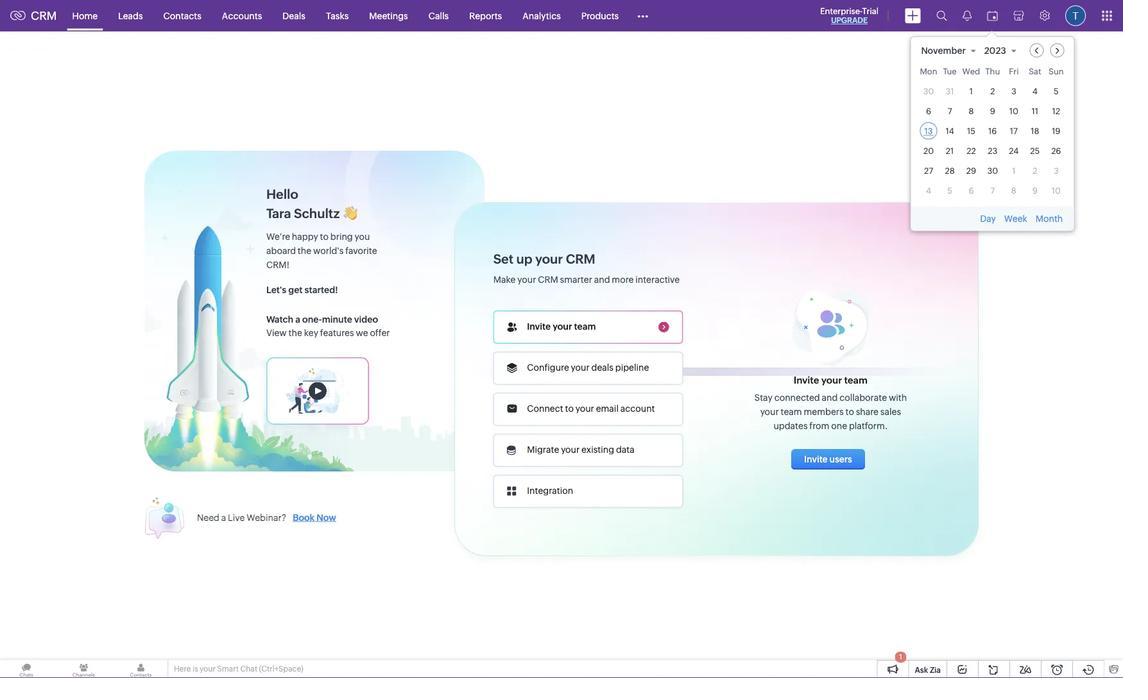 Task type: locate. For each thing, give the bounding box(es) containing it.
sunday column header
[[1048, 66, 1066, 80]]

invite your team up 'configure'
[[527, 321, 596, 332]]

0 vertical spatial 10
[[1010, 106, 1019, 116]]

the
[[298, 246, 312, 256], [289, 328, 302, 338]]

started!
[[305, 285, 338, 295]]

8 up week link
[[1012, 186, 1017, 196]]

deals link
[[272, 0, 316, 31]]

the inside watch a one-minute video view the key features we offer
[[289, 328, 302, 338]]

1 vertical spatial 1
[[1013, 166, 1016, 176]]

favorite
[[346, 246, 377, 256]]

0 horizontal spatial 2
[[991, 86, 996, 96]]

0 vertical spatial 3
[[1012, 86, 1017, 96]]

more
[[612, 275, 634, 285]]

9 up "16"
[[991, 106, 996, 116]]

create menu element
[[898, 0, 929, 31]]

1
[[970, 86, 974, 96], [1013, 166, 1016, 176], [900, 654, 903, 662]]

20
[[924, 146, 934, 156]]

skip button
[[934, 151, 979, 171]]

6
[[927, 106, 932, 116], [969, 186, 975, 196]]

week
[[1005, 214, 1028, 224]]

1 horizontal spatial to
[[565, 404, 574, 414]]

5 down 28
[[948, 186, 953, 196]]

0 horizontal spatial 1
[[900, 654, 903, 662]]

to inside we're happy to bring you aboard the world's favorite crm!
[[320, 232, 329, 242]]

2 vertical spatial 1
[[900, 654, 903, 662]]

1 horizontal spatial 8
[[1012, 186, 1017, 196]]

1 vertical spatial a
[[221, 513, 226, 523]]

7 up '14'
[[948, 106, 953, 116]]

29
[[967, 166, 977, 176]]

2 vertical spatial team
[[781, 407, 803, 417]]

9 up month 'link'
[[1033, 186, 1038, 196]]

10 up 17
[[1010, 106, 1019, 116]]

sales
[[881, 407, 902, 417]]

up
[[517, 252, 533, 267]]

invite up 'configure'
[[527, 321, 551, 332]]

invite your team up stay connected and collaborate with your team members to share sales updates from one platform.
[[794, 375, 868, 386]]

2 vertical spatial crm
[[538, 275, 559, 285]]

to
[[320, 232, 329, 242], [565, 404, 574, 414], [846, 407, 855, 417]]

and inside stay connected and collaborate with your team members to share sales updates from one platform.
[[822, 393, 838, 403]]

search image
[[937, 10, 948, 21]]

2 down '25'
[[1033, 166, 1038, 176]]

mon
[[921, 66, 938, 76]]

grid
[[912, 64, 1075, 207]]

offer
[[370, 328, 390, 338]]

your up 'configure'
[[553, 321, 573, 332]]

0 horizontal spatial 7
[[948, 106, 953, 116]]

calls link
[[419, 0, 459, 31]]

row
[[921, 66, 1066, 80], [921, 83, 1066, 100], [921, 102, 1066, 120], [921, 122, 1066, 140], [921, 142, 1066, 160], [921, 162, 1066, 179], [921, 182, 1066, 199]]

upgrade
[[832, 16, 868, 25]]

your left deals
[[571, 363, 590, 373]]

ask
[[915, 666, 929, 675]]

set up your crm
[[494, 252, 596, 267]]

1 vertical spatial 7
[[991, 186, 996, 196]]

1 vertical spatial 10
[[1052, 186, 1061, 196]]

video
[[354, 315, 378, 325]]

3 down friday column header at right
[[1012, 86, 1017, 96]]

meetings link
[[359, 0, 419, 31]]

2 row from the top
[[921, 83, 1066, 100]]

1 vertical spatial 8
[[1012, 186, 1017, 196]]

team up configure your deals pipeline
[[574, 321, 596, 332]]

invite users
[[805, 455, 853, 465]]

0 horizontal spatial 6
[[927, 106, 932, 116]]

users
[[830, 455, 853, 465]]

reports link
[[459, 0, 513, 31]]

team
[[574, 321, 596, 332], [845, 375, 868, 386], [781, 407, 803, 417]]

0 vertical spatial invite
[[527, 321, 551, 332]]

crm down set up your crm
[[538, 275, 559, 285]]

to inside stay connected and collaborate with your team members to share sales updates from one platform.
[[846, 407, 855, 417]]

a
[[296, 315, 301, 325], [221, 513, 226, 523]]

crm up the smarter
[[566, 252, 596, 267]]

team inside stay connected and collaborate with your team members to share sales updates from one platform.
[[781, 407, 803, 417]]

0 vertical spatial 6
[[927, 106, 932, 116]]

4 down 27
[[927, 186, 932, 196]]

1 vertical spatial team
[[845, 375, 868, 386]]

0 horizontal spatial 8
[[969, 106, 975, 116]]

2 vertical spatial invite
[[805, 455, 828, 465]]

0 vertical spatial 2
[[991, 86, 996, 96]]

2 horizontal spatial team
[[845, 375, 868, 386]]

products link
[[571, 0, 630, 31]]

team up updates
[[781, 407, 803, 417]]

and up members
[[822, 393, 838, 403]]

home
[[72, 11, 98, 21]]

1 horizontal spatial 6
[[969, 186, 975, 196]]

1 vertical spatial 2
[[1033, 166, 1038, 176]]

and left more
[[594, 275, 610, 285]]

smart
[[217, 665, 239, 674]]

21
[[946, 146, 955, 156]]

a left live
[[221, 513, 226, 523]]

1 horizontal spatial and
[[822, 393, 838, 403]]

profile element
[[1058, 0, 1094, 31]]

8
[[969, 106, 975, 116], [1012, 186, 1017, 196]]

1 horizontal spatial a
[[296, 315, 301, 325]]

bring
[[331, 232, 353, 242]]

signals image
[[963, 10, 972, 21]]

crm left home at the left top of page
[[31, 9, 57, 22]]

0 horizontal spatial to
[[320, 232, 329, 242]]

1 vertical spatial 5
[[948, 186, 953, 196]]

let's
[[267, 285, 287, 295]]

analytics
[[523, 11, 561, 21]]

0 vertical spatial 5
[[1054, 86, 1059, 96]]

1 vertical spatial 9
[[1033, 186, 1038, 196]]

0 horizontal spatial a
[[221, 513, 226, 523]]

2 down the thursday column header
[[991, 86, 996, 96]]

0 vertical spatial crm
[[31, 9, 57, 22]]

to up world's
[[320, 232, 329, 242]]

tuesday column header
[[942, 66, 959, 80]]

4 row from the top
[[921, 122, 1066, 140]]

7 up day at the right
[[991, 186, 996, 196]]

2 horizontal spatial crm
[[566, 252, 596, 267]]

channels image
[[57, 661, 110, 679]]

let's get started!
[[267, 285, 338, 295]]

24
[[1010, 146, 1019, 156]]

5 down sunday column header
[[1054, 86, 1059, 96]]

row containing mon
[[921, 66, 1066, 80]]

0 horizontal spatial 4
[[927, 186, 932, 196]]

your right the migrate
[[561, 445, 580, 455]]

6 row from the top
[[921, 162, 1066, 179]]

0 horizontal spatial 10
[[1010, 106, 1019, 116]]

monday column header
[[921, 66, 938, 80]]

0 horizontal spatial crm
[[31, 9, 57, 22]]

2
[[991, 86, 996, 96], [1033, 166, 1038, 176]]

the inside we're happy to bring you aboard the world's favorite crm!
[[298, 246, 312, 256]]

a left the one-
[[296, 315, 301, 325]]

1 row from the top
[[921, 66, 1066, 80]]

13
[[925, 126, 933, 136]]

1 horizontal spatial team
[[781, 407, 803, 417]]

5 row from the top
[[921, 142, 1066, 160]]

search element
[[929, 0, 956, 31]]

0 vertical spatial 1
[[970, 86, 974, 96]]

1 vertical spatial 30
[[988, 166, 999, 176]]

invite
[[527, 321, 551, 332], [794, 375, 820, 386], [805, 455, 828, 465]]

existing
[[582, 445, 615, 455]]

3 row from the top
[[921, 102, 1066, 120]]

tara
[[267, 206, 291, 221]]

your
[[536, 252, 563, 267], [518, 275, 536, 285], [553, 321, 573, 332], [571, 363, 590, 373], [822, 375, 843, 386], [576, 404, 595, 414], [761, 407, 779, 417], [561, 445, 580, 455], [200, 665, 216, 674]]

minute
[[322, 315, 352, 325]]

25
[[1031, 146, 1041, 156]]

6 up the 13
[[927, 106, 932, 116]]

6 down 29
[[969, 186, 975, 196]]

Other Modules field
[[630, 5, 657, 26]]

1 horizontal spatial invite your team
[[794, 375, 868, 386]]

invite left users
[[805, 455, 828, 465]]

contacts
[[164, 11, 202, 21]]

your right up on the left of the page
[[536, 252, 563, 267]]

here is your smart chat (ctrl+space)
[[174, 665, 304, 674]]

0 vertical spatial 30
[[924, 86, 935, 96]]

hello tara schultz
[[267, 187, 340, 221]]

1 horizontal spatial 4
[[1033, 86, 1038, 96]]

4
[[1033, 86, 1038, 96], [927, 186, 932, 196]]

28
[[946, 166, 955, 176]]

trial
[[863, 6, 879, 16]]

smarter
[[560, 275, 593, 285]]

make
[[494, 275, 516, 285]]

live
[[228, 513, 245, 523]]

8 up 15
[[969, 106, 975, 116]]

30 down monday column header
[[924, 86, 935, 96]]

2 horizontal spatial to
[[846, 407, 855, 417]]

14
[[946, 126, 955, 136]]

your down up on the left of the page
[[518, 275, 536, 285]]

15
[[968, 126, 976, 136]]

30 down 23
[[988, 166, 999, 176]]

3 down 26
[[1054, 166, 1059, 176]]

crm link
[[10, 9, 57, 22]]

leads link
[[108, 0, 153, 31]]

team up collaborate
[[845, 375, 868, 386]]

1 horizontal spatial 3
[[1054, 166, 1059, 176]]

1 vertical spatial and
[[822, 393, 838, 403]]

the left key
[[289, 328, 302, 338]]

0 horizontal spatial 3
[[1012, 86, 1017, 96]]

1 horizontal spatial 10
[[1052, 186, 1061, 196]]

invite users button
[[792, 449, 866, 470]]

products
[[582, 11, 619, 21]]

1 horizontal spatial 1
[[970, 86, 974, 96]]

0 vertical spatial 4
[[1033, 86, 1038, 96]]

10 up month 'link'
[[1052, 186, 1061, 196]]

integration
[[527, 486, 574, 496]]

invite inside invite users button
[[805, 455, 828, 465]]

the for world's
[[298, 246, 312, 256]]

0 vertical spatial the
[[298, 246, 312, 256]]

aboard
[[267, 246, 296, 256]]

to right the connect
[[565, 404, 574, 414]]

your down stay
[[761, 407, 779, 417]]

0 vertical spatial 7
[[948, 106, 953, 116]]

the down happy
[[298, 246, 312, 256]]

1 horizontal spatial crm
[[538, 275, 559, 285]]

0 horizontal spatial and
[[594, 275, 610, 285]]

invite up connected
[[794, 375, 820, 386]]

sat
[[1029, 66, 1042, 76]]

watch a one-minute video view the key features we offer
[[267, 315, 390, 338]]

stay connected and collaborate with your team members to share sales updates from one platform.
[[755, 393, 908, 431]]

row containing 13
[[921, 122, 1066, 140]]

0 vertical spatial team
[[574, 321, 596, 332]]

interactive
[[636, 275, 680, 285]]

your right is
[[200, 665, 216, 674]]

7
[[948, 106, 953, 116], [991, 186, 996, 196]]

0 vertical spatial 9
[[991, 106, 996, 116]]

enterprise-
[[821, 6, 863, 16]]

1 vertical spatial the
[[289, 328, 302, 338]]

10
[[1010, 106, 1019, 116], [1052, 186, 1061, 196]]

0 horizontal spatial 30
[[924, 86, 935, 96]]

day
[[981, 214, 997, 224]]

collaborate
[[840, 393, 888, 403]]

sun
[[1049, 66, 1065, 76]]

features
[[320, 328, 354, 338]]

to left "share"
[[846, 407, 855, 417]]

4 down saturday column header
[[1033, 86, 1038, 96]]

0 vertical spatial invite your team
[[527, 321, 596, 332]]

is
[[193, 665, 198, 674]]

0 vertical spatial a
[[296, 315, 301, 325]]

7 row from the top
[[921, 182, 1066, 199]]

tasks
[[326, 11, 349, 21]]

0 horizontal spatial 5
[[948, 186, 953, 196]]

a inside watch a one-minute video view the key features we offer
[[296, 315, 301, 325]]

9
[[991, 106, 996, 116], [1033, 186, 1038, 196]]

1 horizontal spatial 2
[[1033, 166, 1038, 176]]



Task type: vqa. For each thing, say whether or not it's contained in the screenshot.
middle CRM
yes



Task type: describe. For each thing, give the bounding box(es) containing it.
home link
[[62, 0, 108, 31]]

0 horizontal spatial team
[[574, 321, 596, 332]]

now
[[317, 513, 336, 523]]

1 vertical spatial 4
[[927, 186, 932, 196]]

a for one-
[[296, 315, 301, 325]]

book now link
[[287, 513, 336, 523]]

zia
[[930, 666, 941, 675]]

schultz
[[294, 206, 340, 221]]

day link
[[979, 214, 998, 224]]

data
[[616, 445, 635, 455]]

calls
[[429, 11, 449, 21]]

get
[[289, 285, 303, 295]]

enterprise-trial upgrade
[[821, 6, 879, 25]]

hello
[[267, 187, 298, 202]]

1 horizontal spatial 9
[[1033, 186, 1038, 196]]

0 horizontal spatial 9
[[991, 106, 996, 116]]

key
[[304, 328, 319, 338]]

1 vertical spatial invite your team
[[794, 375, 868, 386]]

crm!
[[267, 260, 290, 270]]

11
[[1032, 106, 1039, 116]]

31
[[946, 86, 955, 96]]

analytics link
[[513, 0, 571, 31]]

18
[[1031, 126, 1040, 136]]

contacts image
[[115, 661, 167, 679]]

here
[[174, 665, 191, 674]]

thu
[[986, 66, 1001, 76]]

profile image
[[1066, 5, 1087, 26]]

calendar image
[[988, 11, 999, 21]]

watch
[[267, 315, 294, 325]]

make your crm smarter and more interactive
[[494, 275, 680, 285]]

connect
[[527, 404, 564, 414]]

from
[[810, 421, 830, 431]]

1 vertical spatial 6
[[969, 186, 975, 196]]

1 vertical spatial invite
[[794, 375, 820, 386]]

1 horizontal spatial 30
[[988, 166, 999, 176]]

row containing 27
[[921, 162, 1066, 179]]

deals
[[283, 11, 306, 21]]

friday column header
[[1006, 66, 1023, 80]]

skip
[[947, 156, 966, 166]]

we're happy to bring you aboard the world's favorite crm!
[[267, 232, 377, 270]]

migrate your existing data
[[527, 445, 635, 455]]

stay
[[755, 393, 773, 403]]

0 vertical spatial 8
[[969, 106, 975, 116]]

grid containing mon
[[912, 64, 1075, 207]]

1 horizontal spatial 7
[[991, 186, 996, 196]]

1 horizontal spatial 5
[[1054, 86, 1059, 96]]

connect to your email account
[[527, 404, 655, 414]]

you
[[355, 232, 370, 242]]

23
[[989, 146, 998, 156]]

1 vertical spatial 3
[[1054, 166, 1059, 176]]

configure
[[527, 363, 569, 373]]

happy
[[292, 232, 318, 242]]

2 horizontal spatial 1
[[1013, 166, 1016, 176]]

signals element
[[956, 0, 980, 31]]

1 vertical spatial crm
[[566, 252, 596, 267]]

set
[[494, 252, 514, 267]]

your inside stay connected and collaborate with your team members to share sales updates from one platform.
[[761, 407, 779, 417]]

row containing 20
[[921, 142, 1066, 160]]

updates
[[774, 421, 808, 431]]

saturday column header
[[1027, 66, 1044, 80]]

27
[[925, 166, 934, 176]]

month
[[1036, 214, 1064, 224]]

create menu image
[[905, 8, 922, 23]]

your up stay connected and collaborate with your team members to share sales updates from one platform.
[[822, 375, 843, 386]]

wed
[[963, 66, 981, 76]]

row containing 4
[[921, 182, 1066, 199]]

need a live webinar? book now
[[197, 513, 336, 523]]

fri
[[1010, 66, 1019, 76]]

view
[[267, 328, 287, 338]]

connected
[[775, 393, 820, 403]]

week link
[[1004, 214, 1029, 224]]

17
[[1011, 126, 1018, 136]]

share
[[857, 407, 879, 417]]

a for live
[[221, 513, 226, 523]]

members
[[804, 407, 844, 417]]

one
[[832, 421, 848, 431]]

accounts
[[222, 11, 262, 21]]

webinar?
[[247, 513, 287, 523]]

tue
[[944, 66, 957, 76]]

configure your deals pipeline
[[527, 363, 649, 373]]

0 vertical spatial and
[[594, 275, 610, 285]]

book
[[293, 513, 315, 523]]

month link
[[1035, 214, 1065, 224]]

thursday column header
[[985, 66, 1002, 80]]

the for key
[[289, 328, 302, 338]]

mon tue wed thu
[[921, 66, 1001, 76]]

22
[[967, 146, 977, 156]]

ask zia
[[915, 666, 941, 675]]

row containing 6
[[921, 102, 1066, 120]]

2023 field
[[984, 43, 1023, 57]]

email
[[596, 404, 619, 414]]

reports
[[470, 11, 502, 21]]

19
[[1053, 126, 1061, 136]]

one-
[[303, 315, 322, 325]]

(ctrl+space)
[[259, 665, 304, 674]]

migrate
[[527, 445, 560, 455]]

row containing 30
[[921, 83, 1066, 100]]

chat
[[240, 665, 258, 674]]

platform.
[[850, 421, 888, 431]]

0 horizontal spatial invite your team
[[527, 321, 596, 332]]

12
[[1053, 106, 1061, 116]]

account
[[621, 404, 655, 414]]

chats image
[[0, 661, 53, 679]]

November field
[[921, 43, 983, 57]]

your left email
[[576, 404, 595, 414]]

with
[[889, 393, 908, 403]]

wednesday column header
[[963, 66, 981, 80]]



